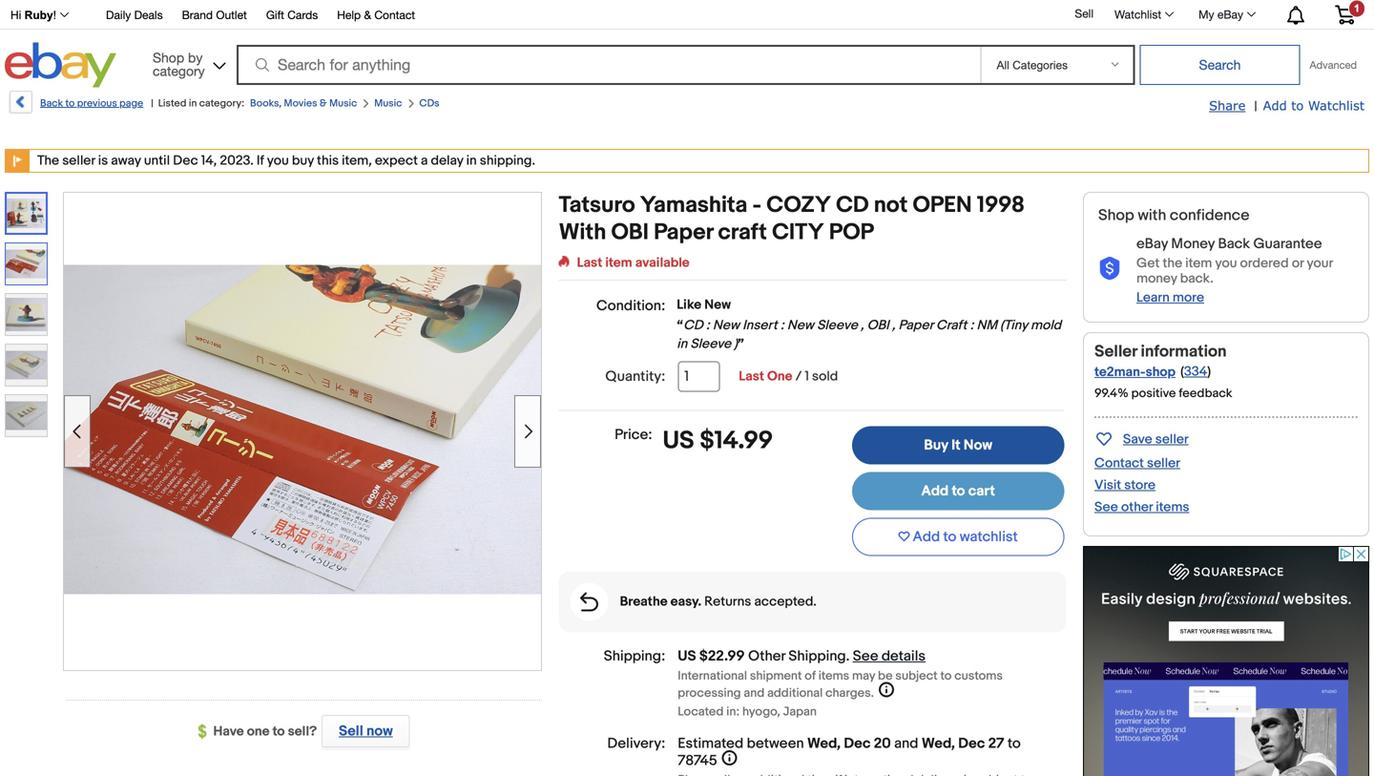 Task type: locate. For each thing, give the bounding box(es) containing it.
0 horizontal spatial ,
[[861, 317, 864, 334]]

see
[[1095, 499, 1119, 515], [853, 648, 879, 665]]

with details__icon image left 'breathe'
[[580, 592, 599, 611]]

to inside back to previous page link
[[65, 97, 75, 110]]

1 vertical spatial ebay
[[1137, 235, 1168, 253]]

nm
[[977, 317, 998, 334]]

item down the money
[[1186, 255, 1213, 272]]

to left watchlist
[[944, 528, 957, 546]]

see right .
[[853, 648, 879, 665]]

1 vertical spatial items
[[819, 669, 850, 684]]

0 horizontal spatial contact
[[375, 8, 415, 21]]

back.
[[1181, 271, 1214, 287]]

music right movies at the left top of page
[[329, 97, 357, 110]]

0 vertical spatial see
[[1095, 499, 1119, 515]]

new right insert at the right top of page
[[787, 317, 814, 334]]

ebay inside ebay money back guarantee get the item you ordered or your money back. learn more
[[1137, 235, 1168, 253]]

shop for shop with confidence
[[1099, 206, 1135, 225]]

: left nm
[[970, 317, 974, 334]]

0 horizontal spatial and
[[744, 686, 765, 701]]

0 horizontal spatial items
[[819, 669, 850, 684]]

None submit
[[1140, 45, 1301, 85]]

1 vertical spatial cd
[[684, 317, 703, 334]]

(tiny
[[1001, 317, 1028, 334]]

in down "
[[677, 336, 688, 352]]

1 vertical spatial seller
[[1156, 431, 1189, 448]]

the
[[37, 153, 59, 169]]

breathe easy. returns accepted.
[[620, 594, 817, 610]]

shop left by
[[153, 50, 184, 65]]

1 horizontal spatial watchlist
[[1309, 98, 1365, 113]]

add to cart link
[[852, 472, 1065, 510]]

you inside ebay money back guarantee get the item you ordered or your money back. learn more
[[1216, 255, 1238, 272]]

1 , from the left
[[861, 317, 864, 334]]

tatsuro
[[559, 192, 635, 219]]

1 vertical spatial see
[[853, 648, 879, 665]]

0 vertical spatial and
[[744, 686, 765, 701]]

to right 27
[[1008, 735, 1021, 752]]

add inside add to watchlist button
[[913, 528, 940, 546]]

to left previous
[[65, 97, 75, 110]]

seller left is
[[62, 153, 95, 169]]

0 horizontal spatial sell
[[339, 723, 363, 740]]

1 vertical spatial paper
[[899, 317, 934, 334]]

with details__icon image
[[1099, 257, 1122, 281], [580, 592, 599, 611]]

new up "
[[713, 317, 740, 334]]

store
[[1125, 477, 1156, 493]]

0 vertical spatial you
[[267, 153, 289, 169]]

obi inside " cd : new    insert : new    sleeve , obi , paper craft : nm (tiny mold in sleeve )
[[867, 317, 889, 334]]

0 horizontal spatial )
[[734, 336, 738, 352]]

to inside add to cart link
[[952, 483, 966, 500]]

2023.
[[220, 153, 254, 169]]

buy
[[292, 153, 314, 169]]

1 horizontal spatial in
[[466, 153, 477, 169]]

items right other at the right bottom of page
[[1156, 499, 1190, 515]]

1 horizontal spatial items
[[1156, 499, 1190, 515]]

0 horizontal spatial obi
[[611, 219, 649, 246]]

to down advanced link
[[1292, 98, 1304, 113]]

78745
[[678, 752, 718, 769]]

to
[[65, 97, 75, 110], [1292, 98, 1304, 113], [952, 483, 966, 500], [944, 528, 957, 546], [941, 669, 952, 684], [273, 724, 285, 740], [1008, 735, 1021, 752]]

sleeve up sold in the right of the page
[[817, 317, 858, 334]]

see down visit
[[1095, 499, 1119, 515]]

1 horizontal spatial ebay
[[1218, 8, 1244, 21]]

international shipment of items may be subject to customs processing and additional charges.
[[678, 669, 1003, 701]]

0 horizontal spatial sleeve
[[691, 336, 731, 352]]

us right price:
[[663, 426, 695, 456]]

city
[[772, 219, 824, 246]]

items inside contact seller visit store see other items
[[1156, 499, 1190, 515]]

customs
[[955, 669, 1003, 684]]

0 horizontal spatial paper
[[654, 219, 713, 246]]

0 vertical spatial sleeve
[[817, 317, 858, 334]]

sell
[[1075, 7, 1094, 20], [339, 723, 363, 740]]

like
[[677, 297, 702, 313]]

0 horizontal spatial watchlist
[[1115, 8, 1162, 21]]

brand outlet link
[[182, 5, 247, 26]]

to right subject
[[941, 669, 952, 684]]

to right one
[[273, 724, 285, 740]]

yamashita
[[640, 192, 748, 219]]

0 vertical spatial us
[[663, 426, 695, 456]]

ebay up get
[[1137, 235, 1168, 253]]

with details__icon image for ebay money back guarantee
[[1099, 257, 1122, 281]]

1 horizontal spatial you
[[1216, 255, 1238, 272]]

details
[[882, 648, 926, 665]]

paper up available
[[654, 219, 713, 246]]

1 horizontal spatial see
[[1095, 499, 1119, 515]]

: down like new
[[706, 317, 710, 334]]

and inside estimated between wed, dec 20 and wed, dec 27 to 78745
[[895, 735, 919, 752]]

1 vertical spatial back
[[1218, 235, 1251, 253]]

us $14.99 main content
[[559, 192, 1067, 776]]

see inside us $14.99 main content
[[853, 648, 879, 665]]

0 horizontal spatial dec
[[173, 153, 198, 169]]

1 vertical spatial contact
[[1095, 455, 1144, 472]]

you right if
[[267, 153, 289, 169]]

seller inside contact seller visit store see other items
[[1147, 455, 1181, 472]]

2 horizontal spatial in
[[677, 336, 688, 352]]

to inside international shipment of items may be subject to customs processing and additional charges.
[[941, 669, 952, 684]]

picture 5 of 5 image
[[6, 395, 47, 436]]

dec left '14,'
[[173, 153, 198, 169]]

contact up visit store link
[[1095, 455, 1144, 472]]

estimated between wed, dec 20 and wed, dec 27 to 78745
[[678, 735, 1021, 769]]

1 vertical spatial obi
[[867, 317, 889, 334]]

other shipping . see details
[[749, 648, 926, 665]]

and
[[744, 686, 765, 701], [895, 735, 919, 752]]

item inside us $14.99 main content
[[606, 255, 633, 271]]

last down with
[[577, 255, 603, 271]]

shipping.
[[480, 153, 535, 169]]

watchlist down advanced link
[[1309, 98, 1365, 113]]

0 horizontal spatial ebay
[[1137, 235, 1168, 253]]

gift
[[266, 8, 284, 21]]

with details__icon image left get
[[1099, 257, 1122, 281]]

obi inside tatsuro yamashita - cozy cd not open 1998 with obi paper craft  city pop
[[611, 219, 649, 246]]

2 , from the left
[[892, 317, 896, 334]]

1 vertical spatial sell
[[339, 723, 363, 740]]

1 vertical spatial watchlist
[[1309, 98, 1365, 113]]

1 horizontal spatial :
[[781, 317, 784, 334]]

tatsuro yamashita - cozy cd not open 1998 with obi paper craft  city pop
[[559, 192, 1025, 246]]

in right delay
[[466, 153, 477, 169]]

2 vertical spatial seller
[[1147, 455, 1181, 472]]

ebay inside account navigation
[[1218, 8, 1244, 21]]

cd
[[836, 192, 869, 219], [684, 317, 703, 334]]

cd down like
[[684, 317, 703, 334]]

previous
[[77, 97, 117, 110]]

0 horizontal spatial wed,
[[808, 735, 841, 752]]

2 vertical spatial in
[[677, 336, 688, 352]]

obi left the craft
[[867, 317, 889, 334]]

0 vertical spatial contact
[[375, 8, 415, 21]]

one
[[247, 724, 270, 740]]

0 vertical spatial )
[[734, 336, 738, 352]]

1 horizontal spatial &
[[364, 8, 371, 21]]

& right help
[[364, 8, 371, 21]]

cd inside " cd : new    insert : new    sleeve , obi , paper craft : nm (tiny mold in sleeve )
[[684, 317, 703, 334]]

2 music from the left
[[374, 97, 402, 110]]

not
[[874, 192, 908, 219]]

share
[[1210, 98, 1246, 113]]

back up the 'ordered' at the right top of the page
[[1218, 235, 1251, 253]]

add right share
[[1263, 98, 1287, 113]]

1 vertical spatial 1
[[805, 368, 809, 385]]

obi up last item available
[[611, 219, 649, 246]]

watchlist link
[[1104, 3, 1183, 26]]

1 horizontal spatial 1
[[1355, 2, 1360, 14]]

sell left "now"
[[339, 723, 363, 740]]

add to cart
[[922, 483, 995, 500]]

last left one
[[739, 368, 765, 385]]

1 horizontal spatial and
[[895, 735, 919, 752]]

dollar sign image
[[198, 724, 213, 740]]

0 horizontal spatial you
[[267, 153, 289, 169]]

ebay
[[1218, 8, 1244, 21], [1137, 235, 1168, 253]]

buy it now link
[[852, 426, 1065, 464]]

cd left not
[[836, 192, 869, 219]]

this
[[317, 153, 339, 169]]

watchlist inside account navigation
[[1115, 8, 1162, 21]]

0 horizontal spatial see
[[853, 648, 879, 665]]

to inside add to watchlist button
[[944, 528, 957, 546]]

sleeve left "
[[691, 336, 731, 352]]

0 vertical spatial watchlist
[[1115, 8, 1162, 21]]

brand outlet
[[182, 8, 247, 21]]

sell for sell
[[1075, 7, 1094, 20]]

seller down save seller
[[1147, 455, 1181, 472]]

1 horizontal spatial shop
[[1099, 206, 1135, 225]]

contact inside contact seller visit store see other items
[[1095, 455, 1144, 472]]

paper
[[654, 219, 713, 246], [899, 317, 934, 334]]

0 vertical spatial seller
[[62, 153, 95, 169]]

shipment
[[750, 669, 802, 684]]

0 horizontal spatial music
[[329, 97, 357, 110]]

new
[[705, 297, 731, 313], [713, 317, 740, 334], [787, 317, 814, 334]]

in right listed
[[189, 97, 197, 110]]

last
[[577, 255, 603, 271], [739, 368, 765, 385]]

0 vertical spatial ebay
[[1218, 8, 1244, 21]]

information
[[1141, 342, 1227, 362]]

music left cds link
[[374, 97, 402, 110]]

with details__icon image inside us $14.99 main content
[[580, 592, 599, 611]]

0 vertical spatial paper
[[654, 219, 713, 246]]

items down 'other shipping . see details'
[[819, 669, 850, 684]]

2 vertical spatial add
[[913, 528, 940, 546]]

and up located in: hyogo, japan
[[744, 686, 765, 701]]

| listed in category:
[[151, 97, 244, 110]]

subject
[[896, 669, 938, 684]]

visit
[[1095, 477, 1122, 493]]

0 horizontal spatial in
[[189, 97, 197, 110]]

watchlist right sell link at the top right
[[1115, 8, 1162, 21]]

to left cart
[[952, 483, 966, 500]]

confidence
[[1170, 206, 1250, 225]]

wed, right 20
[[922, 735, 955, 752]]

0 horizontal spatial with details__icon image
[[580, 592, 599, 611]]

1 vertical spatial sleeve
[[691, 336, 731, 352]]

a
[[421, 153, 428, 169]]

shop inside shop by category
[[153, 50, 184, 65]]

1 horizontal spatial contact
[[1095, 455, 1144, 472]]

0 vertical spatial 1
[[1355, 2, 1360, 14]]

1 vertical spatial )
[[1208, 364, 1211, 380]]

us up international
[[678, 648, 696, 665]]

add down buy
[[922, 483, 949, 500]]

items inside international shipment of items may be subject to customs processing and additional charges.
[[819, 669, 850, 684]]

contact seller link
[[1095, 455, 1181, 472]]

seller inside button
[[1156, 431, 1189, 448]]

add inside add to cart link
[[922, 483, 949, 500]]

1 music from the left
[[329, 97, 357, 110]]

) inside " cd : new    insert : new    sleeve , obi , paper craft : nm (tiny mold in sleeve )
[[734, 336, 738, 352]]

seller right save at the right
[[1156, 431, 1189, 448]]

wed, down japan
[[808, 735, 841, 752]]

music
[[329, 97, 357, 110], [374, 97, 402, 110]]

1 right /
[[805, 368, 809, 385]]

contact right help
[[375, 8, 415, 21]]

picture 1 of 5 image
[[7, 194, 46, 233]]

between
[[747, 735, 804, 752]]

1 horizontal spatial )
[[1208, 364, 1211, 380]]

0 vertical spatial obi
[[611, 219, 649, 246]]

add down add to cart link
[[913, 528, 940, 546]]

| right the share "button"
[[1255, 98, 1258, 115]]

dec left 20
[[844, 735, 871, 752]]

1 horizontal spatial last
[[739, 368, 765, 385]]

1998
[[977, 192, 1025, 219]]

0 vertical spatial last
[[577, 255, 603, 271]]

| left listed
[[151, 97, 153, 110]]

$22.99
[[700, 648, 745, 665]]

and right 20
[[895, 735, 919, 752]]

1 vertical spatial &
[[320, 97, 327, 110]]

dec
[[173, 153, 198, 169], [844, 735, 871, 752], [959, 735, 985, 752]]

processing
[[678, 686, 741, 701]]

item left available
[[606, 255, 633, 271]]

obi for ,
[[867, 317, 889, 334]]

now
[[964, 437, 993, 454]]

1 horizontal spatial cd
[[836, 192, 869, 219]]

1 horizontal spatial music
[[374, 97, 402, 110]]

ruby
[[25, 9, 53, 21]]

paper left the craft
[[899, 317, 934, 334]]

the
[[1163, 255, 1183, 272]]

shop for shop by category
[[153, 50, 184, 65]]

add inside share | add to watchlist
[[1263, 98, 1287, 113]]

save seller
[[1124, 431, 1189, 448]]

1 horizontal spatial sell
[[1075, 7, 1094, 20]]

2 item from the left
[[1186, 255, 1213, 272]]

seller
[[1095, 342, 1138, 362]]

0 vertical spatial add
[[1263, 98, 1287, 113]]

seller for contact
[[1147, 455, 1181, 472]]

0 vertical spatial sell
[[1075, 7, 1094, 20]]

1 vertical spatial shop
[[1099, 206, 1135, 225]]

1 up advanced
[[1355, 2, 1360, 14]]

1 horizontal spatial ,
[[892, 317, 896, 334]]

1 wed, from the left
[[808, 735, 841, 752]]

advertisement region
[[1083, 546, 1370, 776]]

back left previous
[[40, 97, 63, 110]]

sell left the watchlist link
[[1075, 7, 1094, 20]]

1 horizontal spatial item
[[1186, 255, 1213, 272]]

add to watchlist link
[[1263, 97, 1365, 115]]

1 vertical spatial us
[[678, 648, 696, 665]]

dec left 27
[[959, 735, 985, 752]]

2 horizontal spatial :
[[970, 317, 974, 334]]

0 horizontal spatial shop
[[153, 50, 184, 65]]

ebay right my
[[1218, 8, 1244, 21]]

0 vertical spatial items
[[1156, 499, 1190, 515]]

gift cards link
[[266, 5, 318, 26]]

0 vertical spatial cd
[[836, 192, 869, 219]]

1 inside account navigation
[[1355, 2, 1360, 14]]

located
[[678, 705, 724, 719]]

-
[[753, 192, 762, 219]]

1 horizontal spatial |
[[1255, 98, 1258, 115]]

0 vertical spatial shop
[[153, 50, 184, 65]]

1 vertical spatial and
[[895, 735, 919, 752]]

price:
[[615, 426, 652, 443]]

0 vertical spatial with details__icon image
[[1099, 257, 1122, 281]]

1 item from the left
[[606, 255, 633, 271]]

"
[[677, 317, 684, 334]]

ordered
[[1241, 255, 1289, 272]]

like new
[[677, 297, 731, 313]]

1 horizontal spatial back
[[1218, 235, 1251, 253]]

0 horizontal spatial item
[[606, 255, 633, 271]]

additional
[[768, 686, 823, 701]]

1 horizontal spatial wed,
[[922, 735, 955, 752]]

picture 3 of 5 image
[[6, 294, 47, 335]]

0 horizontal spatial 1
[[805, 368, 809, 385]]

tatsuro yamashita - cozy cd not open 1998 with obi paper craft  city pop - picture 2 of 5 image
[[64, 265, 541, 594]]

2 : from the left
[[781, 317, 784, 334]]

sell inside account navigation
[[1075, 7, 1094, 20]]

1 horizontal spatial with details__icon image
[[1099, 257, 1122, 281]]

: right insert at the right top of page
[[781, 317, 784, 334]]

& right movies at the left top of page
[[320, 97, 327, 110]]

us for us $14.99
[[663, 426, 695, 456]]

0 vertical spatial back
[[40, 97, 63, 110]]

shop left with
[[1099, 206, 1135, 225]]

cds
[[419, 97, 440, 110]]

us for us $22.99
[[678, 648, 696, 665]]

shop by category banner
[[0, 0, 1370, 93]]

craft
[[936, 317, 967, 334]]

2 horizontal spatial dec
[[959, 735, 985, 752]]

1 vertical spatial add
[[922, 483, 949, 500]]

you right back.
[[1216, 255, 1238, 272]]

item
[[606, 255, 633, 271], [1186, 255, 1213, 272]]

1 vertical spatial with details__icon image
[[580, 592, 599, 611]]

1 vertical spatial last
[[739, 368, 765, 385]]

0 horizontal spatial cd
[[684, 317, 703, 334]]

item,
[[342, 153, 372, 169]]

sell?
[[288, 724, 317, 740]]

0 vertical spatial &
[[364, 8, 371, 21]]



Task type: describe. For each thing, give the bounding box(es) containing it.
japan
[[783, 705, 817, 719]]

picture 4 of 5 image
[[6, 345, 47, 386]]

to inside estimated between wed, dec 20 and wed, dec 27 to 78745
[[1008, 735, 1021, 752]]

share button
[[1210, 97, 1246, 115]]

warning image
[[6, 150, 30, 172]]

shop by category button
[[144, 42, 230, 84]]

it
[[952, 437, 961, 454]]

be
[[878, 669, 893, 684]]

1 horizontal spatial dec
[[844, 735, 871, 752]]

seller for save
[[1156, 431, 1189, 448]]

sell now
[[339, 723, 393, 740]]

away
[[111, 153, 141, 169]]

shipping
[[789, 648, 846, 665]]

with
[[559, 219, 606, 246]]

seller for the
[[62, 153, 95, 169]]

Search for anything text field
[[240, 47, 977, 83]]

contact inside account navigation
[[375, 8, 415, 21]]

see other items link
[[1095, 499, 1190, 515]]

hi ruby !
[[11, 9, 56, 21]]

shipping:
[[604, 648, 666, 665]]

add to watchlist button
[[852, 518, 1065, 556]]

cd inside tatsuro yamashita - cozy cd not open 1998 with obi paper craft  city pop
[[836, 192, 869, 219]]

mold
[[1031, 317, 1062, 334]]

last for last item available
[[577, 255, 603, 271]]

cds link
[[419, 97, 440, 110]]

back to previous page link
[[8, 91, 143, 120]]

advanced link
[[1301, 46, 1367, 84]]

may
[[852, 669, 876, 684]]

obi for with
[[611, 219, 649, 246]]

shop with confidence
[[1099, 206, 1250, 225]]

last for last one / 1 sold
[[739, 368, 765, 385]]

te2man-
[[1095, 364, 1146, 380]]

brand
[[182, 8, 213, 21]]

1 inside main content
[[805, 368, 809, 385]]

us $22.99
[[678, 648, 745, 665]]

none submit inside shop by category banner
[[1140, 45, 1301, 85]]

add for add to watchlist
[[913, 528, 940, 546]]

te2man-shop link
[[1095, 364, 1176, 380]]

334
[[1185, 364, 1208, 380]]

"
[[738, 336, 744, 352]]

add to watchlist
[[913, 528, 1018, 546]]

1 : from the left
[[706, 317, 710, 334]]

visit store link
[[1095, 477, 1156, 493]]

last item available
[[577, 255, 690, 271]]

books,
[[250, 97, 282, 110]]

account navigation
[[0, 0, 1370, 30]]

sell for sell now
[[339, 723, 363, 740]]

my ebay link
[[1189, 3, 1265, 26]]

page
[[119, 97, 143, 110]]

0 horizontal spatial back
[[40, 97, 63, 110]]

money
[[1137, 271, 1178, 287]]

99.4%
[[1095, 386, 1129, 401]]

money
[[1172, 235, 1215, 253]]

and inside international shipment of items may be subject to customs processing and additional charges.
[[744, 686, 765, 701]]

add for add to cart
[[922, 483, 949, 500]]

buy it now
[[924, 437, 993, 454]]

334 link
[[1185, 364, 1208, 380]]

in inside " cd : new    insert : new    sleeve , obi , paper craft : nm (tiny mold in sleeve )
[[677, 336, 688, 352]]

save seller button
[[1095, 428, 1189, 450]]

27
[[989, 735, 1005, 752]]

paper inside tatsuro yamashita - cozy cd not open 1998 with obi paper craft  city pop
[[654, 219, 713, 246]]

is
[[98, 153, 108, 169]]

us $14.99
[[663, 426, 773, 456]]

cards
[[288, 8, 318, 21]]

new right like
[[705, 297, 731, 313]]

hi
[[11, 9, 21, 21]]

your
[[1307, 255, 1333, 272]]

with details__icon image for breathe easy.
[[580, 592, 599, 611]]

see inside contact seller visit store see other items
[[1095, 499, 1119, 515]]

2 wed, from the left
[[922, 735, 955, 752]]

picture 2 of 5 image
[[6, 243, 47, 284]]

help & contact link
[[337, 5, 415, 26]]

watchlist
[[960, 528, 1018, 546]]

have one to sell?
[[213, 724, 317, 740]]

the seller is away until dec 14, 2023. if you buy this item, expect a delay in shipping.
[[37, 153, 535, 169]]

& inside help & contact link
[[364, 8, 371, 21]]

item inside ebay money back guarantee get the item you ordered or your money back. learn more
[[1186, 255, 1213, 272]]

craft
[[718, 219, 767, 246]]

!
[[53, 9, 56, 21]]

$14.99
[[700, 426, 773, 456]]

1 horizontal spatial sleeve
[[817, 317, 858, 334]]

insert
[[743, 317, 778, 334]]

0 vertical spatial in
[[189, 97, 197, 110]]

1 vertical spatial in
[[466, 153, 477, 169]]

see details link
[[853, 648, 926, 665]]

breathe
[[620, 594, 668, 610]]

daily deals
[[106, 8, 163, 21]]

now
[[367, 723, 393, 740]]

watchlist inside share | add to watchlist
[[1309, 98, 1365, 113]]

share | add to watchlist
[[1210, 98, 1365, 115]]

14,
[[201, 153, 217, 169]]

to inside share | add to watchlist
[[1292, 98, 1304, 113]]

back inside ebay money back guarantee get the item you ordered or your money back. learn more
[[1218, 235, 1251, 253]]

Quantity: text field
[[678, 361, 720, 392]]

delivery:
[[608, 735, 666, 752]]

located in: hyogo, japan
[[678, 705, 817, 719]]

) inside seller information te2man-shop ( 334 ) 99.4% positive feedback
[[1208, 364, 1211, 380]]

learn more link
[[1137, 290, 1205, 306]]

in:
[[727, 705, 740, 719]]

paper inside " cd : new    insert : new    sleeve , obi , paper craft : nm (tiny mold in sleeve )
[[899, 317, 934, 334]]

/
[[796, 368, 802, 385]]

| inside share | add to watchlist
[[1255, 98, 1258, 115]]

cart
[[969, 483, 995, 500]]

advanced
[[1310, 59, 1357, 71]]

20
[[874, 735, 891, 752]]

returns
[[705, 594, 752, 610]]

3 : from the left
[[970, 317, 974, 334]]

category
[[153, 63, 205, 79]]

charges.
[[826, 686, 874, 701]]

other
[[749, 648, 786, 665]]

quantity:
[[606, 368, 666, 385]]

pop
[[829, 219, 874, 246]]

open
[[913, 192, 972, 219]]

0 horizontal spatial |
[[151, 97, 153, 110]]

one
[[768, 368, 793, 385]]

or
[[1292, 255, 1304, 272]]

my ebay
[[1199, 8, 1244, 21]]

more
[[1173, 290, 1205, 306]]

0 horizontal spatial &
[[320, 97, 327, 110]]



Task type: vqa. For each thing, say whether or not it's contained in the screenshot.
'hyogo,'
yes



